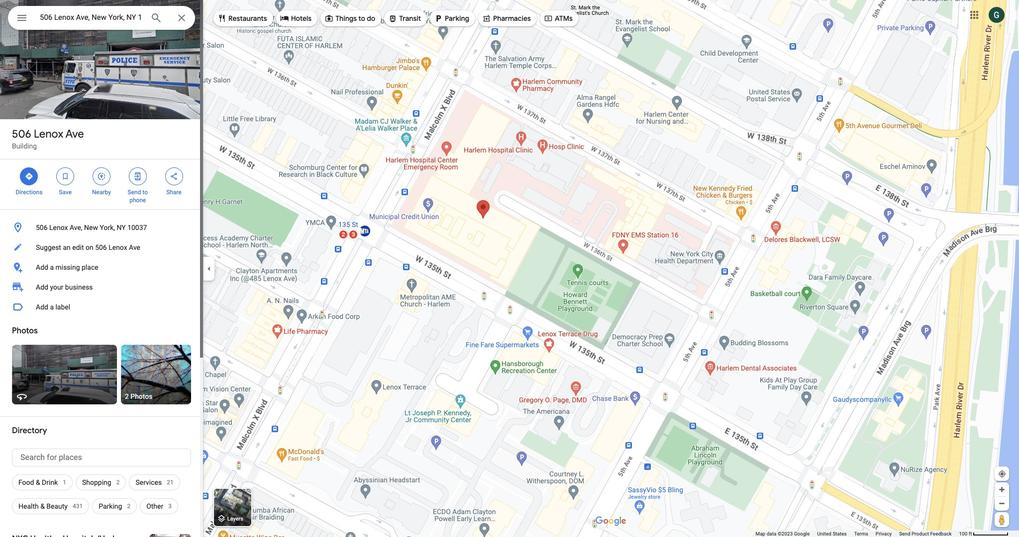 Task type: vqa. For each thing, say whether or not it's contained in the screenshot.


Task type: describe. For each thing, give the bounding box(es) containing it.
506 lenox ave, new york, ny 10037 button
[[0, 218, 203, 238]]

photos inside button
[[131, 393, 153, 401]]

feedback
[[930, 532, 952, 537]]

506 for ave,
[[36, 224, 48, 232]]

 button
[[8, 6, 36, 32]]

 hotels
[[280, 13, 312, 24]]

new
[[84, 224, 98, 232]]

footer inside google maps element
[[755, 531, 959, 538]]

 things to do
[[324, 13, 375, 24]]

united
[[817, 532, 831, 537]]

to inside the send to phone
[[142, 189, 148, 196]]

 transit
[[388, 13, 421, 24]]

health
[[18, 503, 39, 511]]

states
[[833, 532, 847, 537]]


[[434, 13, 443, 24]]

& for drink
[[36, 479, 40, 487]]


[[133, 171, 142, 182]]

add a label button
[[0, 298, 203, 317]]

add for add a label
[[36, 304, 48, 311]]

& for beauty
[[40, 503, 45, 511]]

506 lenox ave main content
[[0, 0, 203, 538]]

map
[[755, 532, 765, 537]]

show street view coverage image
[[995, 513, 1009, 528]]


[[97, 171, 106, 182]]

0 horizontal spatial photos
[[12, 326, 38, 336]]

building
[[12, 142, 37, 150]]

do
[[367, 14, 375, 23]]

ft
[[969, 532, 972, 537]]

add for add a missing place
[[36, 264, 48, 272]]

 pharmacies
[[482, 13, 531, 24]]

add a missing place
[[36, 264, 98, 272]]

parking 2
[[99, 503, 130, 511]]

add a label
[[36, 304, 70, 311]]

100 ft button
[[959, 532, 1009, 537]]

privacy button
[[876, 531, 892, 538]]


[[482, 13, 491, 24]]

terms button
[[854, 531, 868, 538]]

pharmacies
[[493, 14, 531, 23]]

restaurants
[[228, 14, 267, 23]]


[[388, 13, 397, 24]]

none field inside 506 lenox ave, new york, ny 10037 field
[[40, 11, 142, 23]]

to inside  things to do
[[358, 14, 365, 23]]

506 for ave
[[12, 127, 31, 141]]

21
[[167, 480, 173, 487]]

add your business link
[[0, 278, 203, 298]]

nearby
[[92, 189, 111, 196]]

united states button
[[817, 531, 847, 538]]

atms
[[555, 14, 573, 23]]

506 lenox ave, new york, ny 10037
[[36, 224, 147, 232]]


[[280, 13, 289, 24]]

2 for parking
[[127, 504, 130, 510]]

privacy
[[876, 532, 892, 537]]

food
[[18, 479, 34, 487]]

collapse side panel image
[[204, 263, 214, 274]]

map data ©2023 google
[[755, 532, 810, 537]]


[[16, 11, 28, 25]]

ave,
[[70, 224, 82, 232]]

lenox for ave,
[[49, 224, 68, 232]]

ave inside '506 lenox ave building'
[[65, 127, 84, 141]]

suggest an edit on 506 lenox ave button
[[0, 238, 203, 258]]

data
[[767, 532, 776, 537]]

add your business
[[36, 284, 93, 292]]

100 ft
[[959, 532, 972, 537]]

services
[[136, 479, 162, 487]]

parking inside 506 lenox ave main content
[[99, 503, 122, 511]]

add a missing place button
[[0, 258, 203, 278]]

actions for 506 lenox ave region
[[0, 160, 203, 209]]

phone
[[129, 197, 146, 204]]

add for add your business
[[36, 284, 48, 292]]

431
[[73, 504, 83, 510]]

place
[[82, 264, 98, 272]]

an
[[63, 244, 71, 252]]

send product feedback
[[899, 532, 952, 537]]



Task type: locate. For each thing, give the bounding box(es) containing it.
0 horizontal spatial to
[[142, 189, 148, 196]]

1 vertical spatial add
[[36, 284, 48, 292]]

zoom in image
[[998, 487, 1006, 494]]

0 vertical spatial send
[[128, 189, 141, 196]]

0 horizontal spatial parking
[[99, 503, 122, 511]]

0 vertical spatial to
[[358, 14, 365, 23]]

show your location image
[[998, 470, 1007, 479]]

1 vertical spatial photos
[[131, 393, 153, 401]]

health & beauty 431
[[18, 503, 83, 511]]

0 vertical spatial &
[[36, 479, 40, 487]]

None text field
[[12, 449, 191, 467]]

0 vertical spatial 2
[[125, 393, 129, 401]]

send to phone
[[128, 189, 148, 204]]

2 horizontal spatial 506
[[95, 244, 107, 252]]


[[169, 171, 178, 182]]

ave inside button
[[129, 244, 140, 252]]

1 horizontal spatial parking
[[445, 14, 469, 23]]

506
[[12, 127, 31, 141], [36, 224, 48, 232], [95, 244, 107, 252]]

1 vertical spatial 506
[[36, 224, 48, 232]]

to left do
[[358, 14, 365, 23]]

terms
[[854, 532, 868, 537]]

send for send to phone
[[128, 189, 141, 196]]

1 horizontal spatial 506
[[36, 224, 48, 232]]

shopping
[[82, 479, 111, 487]]

suggest an edit on 506 lenox ave
[[36, 244, 140, 252]]

2 add from the top
[[36, 284, 48, 292]]

1 horizontal spatial &
[[40, 503, 45, 511]]

hotels
[[291, 14, 312, 23]]

& right "food"
[[36, 479, 40, 487]]

business
[[65, 284, 93, 292]]

2 vertical spatial 506
[[95, 244, 107, 252]]

a left missing
[[50, 264, 54, 272]]


[[544, 13, 553, 24]]

share
[[166, 189, 182, 196]]

2 vertical spatial lenox
[[109, 244, 127, 252]]

506 Lenox Ave, New York, NY 10037 field
[[8, 6, 195, 30]]

send left product at the right of page
[[899, 532, 910, 537]]

send
[[128, 189, 141, 196], [899, 532, 910, 537]]

add left your
[[36, 284, 48, 292]]

a left label
[[50, 304, 54, 311]]

506 up suggest
[[36, 224, 48, 232]]

1 vertical spatial lenox
[[49, 224, 68, 232]]

lenox left ave, on the left top
[[49, 224, 68, 232]]


[[61, 171, 70, 182]]

3 add from the top
[[36, 304, 48, 311]]

missing
[[55, 264, 80, 272]]

york,
[[100, 224, 115, 232]]

united states
[[817, 532, 847, 537]]

1
[[63, 480, 66, 487]]

directions
[[16, 189, 42, 196]]

2 inside button
[[125, 393, 129, 401]]

transit
[[399, 14, 421, 23]]

save
[[59, 189, 72, 196]]

506 lenox ave building
[[12, 127, 84, 150]]

0 vertical spatial ave
[[65, 127, 84, 141]]

0 vertical spatial parking
[[445, 14, 469, 23]]

 search field
[[8, 6, 195, 32]]

ave down 10037 on the top left of the page
[[129, 244, 140, 252]]

 parking
[[434, 13, 469, 24]]

2 inside the parking 2
[[127, 504, 130, 510]]

 atms
[[544, 13, 573, 24]]

ny
[[117, 224, 126, 232]]

2 inside shopping 2
[[116, 480, 120, 487]]

shopping 2
[[82, 479, 120, 487]]

ave
[[65, 127, 84, 141], [129, 244, 140, 252]]

2 for shopping
[[116, 480, 120, 487]]

0 horizontal spatial &
[[36, 479, 40, 487]]

other
[[146, 503, 163, 511]]

a for missing
[[50, 264, 54, 272]]

your
[[50, 284, 63, 292]]

other 3
[[146, 503, 172, 511]]

1 vertical spatial &
[[40, 503, 45, 511]]

send product feedback button
[[899, 531, 952, 538]]

0 horizontal spatial ave
[[65, 127, 84, 141]]

lenox down ny
[[109, 244, 127, 252]]

edit
[[72, 244, 84, 252]]

1 vertical spatial ave
[[129, 244, 140, 252]]

lenox up building at left
[[34, 127, 63, 141]]

0 horizontal spatial send
[[128, 189, 141, 196]]

& right health
[[40, 503, 45, 511]]

506 right "on"
[[95, 244, 107, 252]]

506 inside '506 lenox ave building'
[[12, 127, 31, 141]]

to up phone
[[142, 189, 148, 196]]

2 vertical spatial 2
[[127, 504, 130, 510]]

3
[[168, 504, 172, 510]]

none text field inside 506 lenox ave main content
[[12, 449, 191, 467]]

a inside add a missing place button
[[50, 264, 54, 272]]

to
[[358, 14, 365, 23], [142, 189, 148, 196]]

1 horizontal spatial ave
[[129, 244, 140, 252]]

2 photos
[[125, 393, 153, 401]]

beauty
[[46, 503, 68, 511]]

drink
[[42, 479, 58, 487]]

2 vertical spatial add
[[36, 304, 48, 311]]

add down suggest
[[36, 264, 48, 272]]

services 21
[[136, 479, 173, 487]]


[[324, 13, 333, 24]]

1 vertical spatial parking
[[99, 503, 122, 511]]

label
[[55, 304, 70, 311]]

1 a from the top
[[50, 264, 54, 272]]

add inside button
[[36, 304, 48, 311]]

1 vertical spatial a
[[50, 304, 54, 311]]

lenox
[[34, 127, 63, 141], [49, 224, 68, 232], [109, 244, 127, 252]]

things
[[335, 14, 357, 23]]

add left label
[[36, 304, 48, 311]]

2 photos button
[[121, 345, 191, 405]]

 restaurants
[[217, 13, 267, 24]]

footer
[[755, 531, 959, 538]]

ave up ""
[[65, 127, 84, 141]]

a
[[50, 264, 54, 272], [50, 304, 54, 311]]

product
[[912, 532, 929, 537]]

send up phone
[[128, 189, 141, 196]]


[[25, 171, 34, 182]]

photos
[[12, 326, 38, 336], [131, 393, 153, 401]]

0 vertical spatial lenox
[[34, 127, 63, 141]]

google
[[794, 532, 810, 537]]

parking down shopping 2
[[99, 503, 122, 511]]

send inside the send to phone
[[128, 189, 141, 196]]

©2023
[[778, 532, 793, 537]]

0 vertical spatial photos
[[12, 326, 38, 336]]


[[217, 13, 226, 24]]

lenox for ave
[[34, 127, 63, 141]]

on
[[86, 244, 93, 252]]

google maps element
[[0, 0, 1019, 538]]

1 add from the top
[[36, 264, 48, 272]]

1 horizontal spatial photos
[[131, 393, 153, 401]]

add inside button
[[36, 264, 48, 272]]

directory
[[12, 426, 47, 436]]

send for send product feedback
[[899, 532, 910, 537]]

0 vertical spatial a
[[50, 264, 54, 272]]

footer containing map data ©2023 google
[[755, 531, 959, 538]]

a for label
[[50, 304, 54, 311]]

1 vertical spatial to
[[142, 189, 148, 196]]

None field
[[40, 11, 142, 23]]

1 horizontal spatial send
[[899, 532, 910, 537]]

send inside the send product feedback button
[[899, 532, 910, 537]]

0 vertical spatial add
[[36, 264, 48, 272]]

suggest
[[36, 244, 61, 252]]

506 up building at left
[[12, 127, 31, 141]]

1 horizontal spatial to
[[358, 14, 365, 23]]

zoom out image
[[998, 501, 1006, 508]]

add inside 'link'
[[36, 284, 48, 292]]

100
[[959, 532, 967, 537]]

2 a from the top
[[50, 304, 54, 311]]

2
[[125, 393, 129, 401], [116, 480, 120, 487], [127, 504, 130, 510]]

layers
[[227, 517, 243, 523]]

google account: greg robinson  
(robinsongreg175@gmail.com) image
[[989, 7, 1005, 23]]

parking right 
[[445, 14, 469, 23]]

food & drink 1
[[18, 479, 66, 487]]

1 vertical spatial 2
[[116, 480, 120, 487]]

10037
[[127, 224, 147, 232]]

lenox inside '506 lenox ave building'
[[34, 127, 63, 141]]

parking inside  parking
[[445, 14, 469, 23]]

0 horizontal spatial 506
[[12, 127, 31, 141]]

0 vertical spatial 506
[[12, 127, 31, 141]]

1 vertical spatial send
[[899, 532, 910, 537]]

a inside "add a label" button
[[50, 304, 54, 311]]



